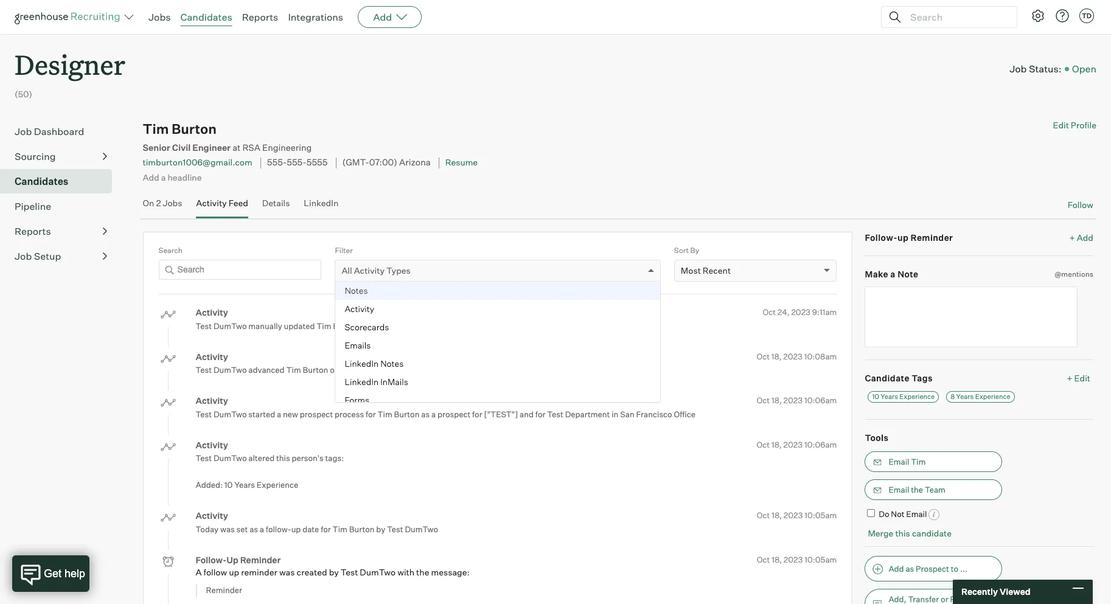 Task type: vqa. For each thing, say whether or not it's contained in the screenshot.
been within Tyler Roberts has been in Take Home Test for more than 7 days TEST
no



Task type: locate. For each thing, give the bounding box(es) containing it.
10:06am
[[804, 396, 837, 405], [804, 440, 837, 449]]

pipeline
[[15, 200, 51, 212]]

burton
[[172, 121, 217, 137], [303, 365, 328, 375], [394, 409, 419, 419], [349, 524, 375, 534]]

sourcing link
[[15, 149, 107, 164]]

reminder
[[911, 232, 953, 243], [240, 555, 281, 565], [206, 585, 242, 595]]

1 vertical spatial reports
[[15, 225, 51, 237]]

0 vertical spatial 10
[[872, 392, 879, 401]]

job up sourcing
[[15, 125, 32, 138]]

0 horizontal spatial candidates link
[[15, 174, 107, 189]]

2023 for test dumtwo advanced tim burton onto a job, designer (50)
[[783, 351, 802, 361]]

job for job setup
[[15, 250, 32, 262]]

1 vertical spatial (50)
[[405, 365, 422, 375]]

2 vertical spatial job
[[15, 250, 32, 262]]

up up note
[[897, 232, 909, 243]]

experience for 8 years experience
[[975, 392, 1010, 401]]

None field
[[342, 260, 345, 281]]

0 horizontal spatial notes
[[345, 285, 368, 296]]

reports left integrations
[[242, 11, 278, 23]]

1 horizontal spatial by
[[376, 524, 385, 534]]

5555
[[306, 157, 328, 168]]

up left date
[[291, 524, 301, 534]]

dumtwo for altered
[[213, 453, 247, 463]]

email up not
[[889, 485, 909, 494]]

dumtwo up with
[[405, 524, 438, 534]]

linkedin notes option
[[335, 355, 660, 373]]

0 horizontal spatial designer
[[15, 46, 125, 82]]

["test"]
[[484, 409, 518, 419]]

1 vertical spatial candidates link
[[15, 174, 107, 189]]

feed
[[229, 198, 248, 208]]

san
[[620, 409, 634, 419]]

2 prospect from the left
[[437, 409, 470, 419]]

10:08am
[[804, 351, 837, 361]]

person's
[[292, 453, 324, 463]]

from
[[408, 321, 425, 331]]

1 vertical spatial reports link
[[15, 224, 107, 239]]

add button
[[358, 6, 422, 28]]

+ add link
[[1069, 232, 1093, 243]]

0 horizontal spatial years
[[234, 480, 255, 490]]

reports down pipeline
[[15, 225, 51, 237]]

oct for test dumtwo advanced tim burton onto a job, designer (50)
[[757, 351, 770, 361]]

0 horizontal spatial reports
[[15, 225, 51, 237]]

1 horizontal spatial edit
[[1074, 373, 1090, 383]]

18, for test dumtwo started a new prospect process for tim burton as a prospect for ["test"] and for test department in san francisco office
[[771, 396, 782, 405]]

+ inside 'link'
[[1067, 373, 1072, 383]]

1 horizontal spatial notes
[[380, 358, 404, 369]]

dumtwo
[[213, 321, 247, 331], [213, 365, 247, 375], [213, 409, 247, 419], [213, 453, 247, 463], [405, 524, 438, 534], [360, 567, 396, 577]]

for down the 'forms'
[[366, 409, 376, 419]]

follow- for up
[[865, 232, 897, 243]]

0 horizontal spatial (50)
[[15, 89, 32, 99]]

0 vertical spatial candidates link
[[180, 11, 232, 23]]

0 horizontal spatial edit
[[1053, 120, 1069, 130]]

1 vertical spatial email
[[889, 485, 909, 494]]

emails option
[[335, 337, 660, 355]]

tim up senior
[[143, 121, 169, 137]]

for right and
[[535, 409, 545, 419]]

0 horizontal spatial follow-
[[196, 555, 227, 565]]

Search text field
[[159, 260, 321, 280]]

2 horizontal spatial experience
[[975, 392, 1010, 401]]

0 horizontal spatial prospect
[[300, 409, 333, 419]]

linkedin
[[304, 198, 338, 208], [345, 358, 378, 369], [345, 377, 378, 387]]

0 vertical spatial designer
[[15, 46, 125, 82]]

was left created
[[279, 567, 295, 577]]

email inside email tim button
[[889, 457, 909, 466]]

(50) up "inmails"
[[405, 365, 422, 375]]

candidates link right jobs link
[[180, 11, 232, 23]]

this right altered
[[276, 453, 290, 463]]

experience inside 'link'
[[975, 392, 1010, 401]]

years for 8
[[956, 392, 974, 401]]

dumtwo left advanced
[[213, 365, 247, 375]]

do not email
[[879, 509, 927, 519]]

18, for test dumtwo advanced tim burton onto a job, designer (50)
[[771, 351, 782, 361]]

engineer
[[192, 142, 231, 153]]

1 horizontal spatial reports link
[[242, 11, 278, 23]]

forms option
[[335, 391, 660, 410]]

email for email the team
[[889, 485, 909, 494]]

years down candidate
[[881, 392, 898, 401]]

most
[[681, 265, 701, 276]]

activity inside option
[[345, 304, 374, 314]]

1 vertical spatial candidates
[[15, 175, 68, 188]]

edit
[[1053, 120, 1069, 130], [1074, 373, 1090, 383]]

0 vertical spatial follow-
[[865, 232, 897, 243]]

1 vertical spatial reminder
[[240, 555, 281, 565]]

most recent option
[[681, 265, 731, 276]]

1 vertical spatial 10:06am
[[804, 440, 837, 449]]

updated
[[284, 321, 315, 331]]

job left status:
[[1010, 63, 1027, 75]]

0 vertical spatial +
[[1069, 232, 1075, 243]]

0 vertical spatial candidates
[[180, 11, 232, 23]]

0 vertical spatial 10:06am
[[804, 396, 837, 405]]

2023
[[791, 307, 810, 317], [783, 351, 802, 361], [783, 396, 803, 405], [783, 440, 803, 449], [784, 511, 803, 520], [784, 555, 803, 564]]

integrations
[[288, 11, 343, 23]]

candidate
[[912, 528, 952, 539]]

0 vertical spatial oct 18, 2023 10:06am
[[757, 396, 837, 405]]

added:
[[196, 480, 223, 490]]

years inside 8 years experience 'link'
[[956, 392, 974, 401]]

+ edit link
[[1064, 370, 1093, 386]]

None text field
[[865, 286, 1078, 347]]

2 horizontal spatial years
[[956, 392, 974, 401]]

experience right 8
[[975, 392, 1010, 401]]

reminder up reminder
[[240, 555, 281, 565]]

burton down "inmails"
[[394, 409, 419, 419]]

add inside 'popup button'
[[373, 11, 392, 23]]

oct 18, 2023 10:05am for a follow up reminder was created by test dumtwo with the message:
[[757, 555, 837, 564]]

tim burton senior civil engineer at rsa engineering
[[143, 121, 312, 153]]

sent
[[528, 321, 544, 331]]

oct
[[763, 307, 776, 317], [757, 351, 770, 361], [757, 396, 770, 405], [757, 440, 770, 449], [757, 511, 770, 520], [757, 555, 770, 564]]

remove
[[950, 594, 980, 604]]

on
[[143, 198, 154, 208]]

reports link up job setup link
[[15, 224, 107, 239]]

experience down tags
[[899, 392, 935, 401]]

tim inside the tim burton senior civil engineer at rsa engineering
[[143, 121, 169, 137]]

senior
[[143, 142, 170, 153]]

2 oct 18, 2023 10:05am from the top
[[757, 555, 837, 564]]

designer down greenhouse recruiting image
[[15, 46, 125, 82]]

the right with
[[416, 567, 429, 577]]

reports
[[242, 11, 278, 23], [15, 225, 51, 237]]

burton up civil
[[172, 121, 217, 137]]

email up email the team
[[889, 457, 909, 466]]

test dumtwo manually updated tim burton's availability from requested to confirmation sent for test (debrief)
[[196, 321, 614, 331]]

1 prospect from the left
[[300, 409, 333, 419]]

greenhouse recruiting image
[[15, 10, 124, 24]]

1 vertical spatial job
[[15, 125, 32, 138]]

2023 for a follow up reminder was created by test dumtwo with the message:
[[784, 555, 803, 564]]

for left ["test"]
[[472, 409, 482, 419]]

reports link
[[242, 11, 278, 23], [15, 224, 107, 239]]

this down do not email
[[895, 528, 910, 539]]

1 oct 18, 2023 10:05am from the top
[[757, 511, 837, 520]]

0 vertical spatial was
[[220, 524, 235, 534]]

list box containing notes
[[335, 282, 660, 410]]

process
[[335, 409, 364, 419]]

job left setup
[[15, 250, 32, 262]]

follow- up make
[[865, 232, 897, 243]]

tim right advanced
[[286, 365, 301, 375]]

edit inside 'link'
[[1074, 373, 1090, 383]]

tim up email the team
[[911, 457, 926, 466]]

10 right the added:
[[224, 480, 233, 490]]

email the team
[[889, 485, 945, 494]]

1 horizontal spatial candidates link
[[180, 11, 232, 23]]

0 horizontal spatial by
[[329, 567, 339, 577]]

designer up "inmails"
[[370, 365, 404, 375]]

to right requested
[[468, 321, 476, 331]]

0 vertical spatial to
[[468, 321, 476, 331]]

job for job dashboard
[[15, 125, 32, 138]]

0 vertical spatial the
[[911, 485, 923, 494]]

years down altered
[[234, 480, 255, 490]]

1 vertical spatial was
[[279, 567, 295, 577]]

email inside email the team button
[[889, 485, 909, 494]]

sort
[[674, 246, 689, 255]]

notes down all
[[345, 285, 368, 296]]

candidates link up pipeline link
[[15, 174, 107, 189]]

linkedin for linkedin notes
[[345, 358, 378, 369]]

add for add as prospect to ...
[[889, 564, 904, 574]]

0 vertical spatial job
[[1010, 63, 1027, 75]]

add,
[[889, 594, 906, 604]]

added: 10 years experience
[[196, 480, 298, 490]]

was left set
[[220, 524, 235, 534]]

job inside 'link'
[[15, 125, 32, 138]]

1 vertical spatial this
[[895, 528, 910, 539]]

1 vertical spatial designer
[[370, 365, 404, 375]]

years right 8
[[956, 392, 974, 401]]

0 vertical spatial linkedin
[[304, 198, 338, 208]]

0 vertical spatial email
[[889, 457, 909, 466]]

0 vertical spatial reports link
[[242, 11, 278, 23]]

a
[[161, 172, 166, 182], [890, 269, 896, 279], [348, 365, 353, 375], [277, 409, 281, 419], [431, 409, 436, 419], [260, 524, 264, 534]]

10:05am for today was set as a follow-up date for tim burton by test dumtwo
[[804, 511, 837, 520]]

tim right updated
[[317, 321, 331, 331]]

candidates down sourcing
[[15, 175, 68, 188]]

18, for a follow up reminder was created by test dumtwo with the message:
[[772, 555, 782, 564]]

experience for 10 years experience
[[899, 392, 935, 401]]

to
[[468, 321, 476, 331], [951, 564, 958, 574]]

message:
[[431, 567, 470, 577]]

+ for + add
[[1069, 232, 1075, 243]]

experience down test dumtwo altered this person's tags:
[[257, 480, 298, 490]]

1 vertical spatial edit
[[1074, 373, 1090, 383]]

1 horizontal spatial prospect
[[437, 409, 470, 419]]

1 horizontal spatial reports
[[242, 11, 278, 23]]

+ edit
[[1067, 373, 1090, 383]]

2 10:06am from the top
[[804, 440, 837, 449]]

email
[[889, 457, 909, 466], [889, 485, 909, 494], [906, 509, 927, 519]]

0 horizontal spatial up
[[229, 567, 239, 577]]

1 vertical spatial up
[[291, 524, 301, 534]]

reminder for follow-up reminder
[[240, 555, 281, 565]]

merge this candidate
[[868, 528, 952, 539]]

oct 18, 2023 10:05am for today was set as a follow-up date for tim burton by test dumtwo
[[757, 511, 837, 520]]

24,
[[777, 307, 790, 317]]

to left ...
[[951, 564, 958, 574]]

reminder down follow
[[206, 585, 242, 595]]

dumtwo left started
[[213, 409, 247, 419]]

job
[[1010, 63, 1027, 75], [15, 125, 32, 138], [15, 250, 32, 262]]

0 horizontal spatial experience
[[257, 480, 298, 490]]

8 years experience
[[951, 392, 1010, 401]]

1 vertical spatial oct 18, 2023 10:06am
[[757, 440, 837, 449]]

1 vertical spatial +
[[1067, 373, 1072, 383]]

1 horizontal spatial up
[[291, 524, 301, 534]]

years inside 10 years experience link
[[881, 392, 898, 401]]

0 vertical spatial (50)
[[15, 89, 32, 99]]

10:05am for a follow up reminder was created by test dumtwo with the message:
[[804, 555, 837, 564]]

1 vertical spatial 10
[[224, 480, 233, 490]]

headline
[[168, 172, 202, 182]]

1 horizontal spatial to
[[951, 564, 958, 574]]

...
[[960, 564, 967, 574]]

activity
[[196, 198, 227, 208], [354, 265, 385, 276], [345, 304, 374, 314], [196, 307, 228, 318], [196, 351, 228, 362], [196, 396, 228, 406], [196, 440, 228, 450], [196, 511, 228, 521]]

0 vertical spatial this
[[276, 453, 290, 463]]

follow link
[[1068, 199, 1093, 211]]

email right not
[[906, 509, 927, 519]]

8 years experience link
[[946, 391, 1015, 403]]

0 horizontal spatial the
[[416, 567, 429, 577]]

0 vertical spatial 10:05am
[[804, 511, 837, 520]]

prospect left ["test"]
[[437, 409, 470, 419]]

1 horizontal spatial was
[[279, 567, 295, 577]]

10:06am left tools
[[804, 440, 837, 449]]

1 vertical spatial 10:05am
[[804, 555, 837, 564]]

1 vertical spatial follow-
[[196, 555, 227, 565]]

1 vertical spatial as
[[250, 524, 258, 534]]

(50) up "job dashboard"
[[15, 89, 32, 99]]

10 down candidate
[[872, 392, 879, 401]]

10:06am down the 10:08am
[[804, 396, 837, 405]]

1 horizontal spatial the
[[911, 485, 923, 494]]

1 horizontal spatial years
[[881, 392, 898, 401]]

in
[[612, 409, 618, 419]]

up
[[897, 232, 909, 243], [291, 524, 301, 534], [229, 567, 239, 577]]

tim inside button
[[911, 457, 926, 466]]

2 horizontal spatial as
[[906, 564, 914, 574]]

2 10:05am from the top
[[804, 555, 837, 564]]

reminder up note
[[911, 232, 953, 243]]

dumtwo for started
[[213, 409, 247, 419]]

burton's
[[333, 321, 365, 331]]

notes
[[345, 285, 368, 296], [380, 358, 404, 369]]

notes up "inmails"
[[380, 358, 404, 369]]

francisco
[[636, 409, 672, 419]]

test dumtwo advanced tim burton onto a job, designer (50)
[[196, 365, 422, 375]]

reports link left integrations
[[242, 11, 278, 23]]

0 vertical spatial reports
[[242, 11, 278, 23]]

dumtwo left manually
[[213, 321, 247, 331]]

prospect right new
[[300, 409, 333, 419]]

follow- for up
[[196, 555, 227, 565]]

configure image
[[1031, 9, 1045, 23]]

1 10:05am from the top
[[804, 511, 837, 520]]

1 horizontal spatial follow-
[[865, 232, 897, 243]]

was
[[220, 524, 235, 534], [279, 567, 295, 577]]

the left team
[[911, 485, 923, 494]]

burton right date
[[349, 524, 375, 534]]

job for job status:
[[1010, 63, 1027, 75]]

1 vertical spatial oct 18, 2023 10:05am
[[757, 555, 837, 564]]

list box
[[335, 282, 660, 410]]

1 horizontal spatial experience
[[899, 392, 935, 401]]

at
[[233, 142, 241, 153]]

1 555- from the left
[[267, 157, 287, 168]]

2 vertical spatial as
[[906, 564, 914, 574]]

linkedin down "job,"
[[345, 377, 378, 387]]

dumtwo left altered
[[213, 453, 247, 463]]

linkedin down the 5555
[[304, 198, 338, 208]]

linkedin down emails
[[345, 358, 378, 369]]

up down up
[[229, 567, 239, 577]]

0 vertical spatial as
[[421, 409, 430, 419]]

1 vertical spatial linkedin
[[345, 358, 378, 369]]

@mentions
[[1055, 270, 1093, 279]]

follow- up follow
[[196, 555, 227, 565]]

2 vertical spatial linkedin
[[345, 377, 378, 387]]

oct 18, 2023 10:06am
[[757, 396, 837, 405], [757, 440, 837, 449]]

add inside button
[[889, 564, 904, 574]]

by
[[376, 524, 385, 534], [329, 567, 339, 577]]

candidates right jobs link
[[180, 11, 232, 23]]

1 vertical spatial to
[[951, 564, 958, 574]]

2023 for today was set as a follow-up date for tim burton by test dumtwo
[[784, 511, 803, 520]]

make
[[865, 269, 888, 279]]

2 vertical spatial reminder
[[206, 585, 242, 595]]

0 vertical spatial oct 18, 2023 10:05am
[[757, 511, 837, 520]]



Task type: describe. For each thing, give the bounding box(es) containing it.
2023 for test dumtwo started a new prospect process for tim burton as a prospect for ["test"] and for test department in san francisco office
[[783, 396, 803, 405]]

scorecards
[[345, 322, 389, 332]]

0 horizontal spatial was
[[220, 524, 235, 534]]

tim right date
[[333, 524, 347, 534]]

candidate
[[865, 373, 910, 383]]

do
[[879, 509, 889, 519]]

18, for today was set as a follow-up date for tim burton by test dumtwo
[[772, 511, 782, 520]]

job,
[[355, 365, 368, 375]]

reminder for follow-up reminder
[[911, 232, 953, 243]]

linkedin inmails
[[345, 377, 408, 387]]

(debrief)
[[580, 321, 614, 331]]

emails
[[345, 340, 371, 351]]

1 horizontal spatial (50)
[[405, 365, 422, 375]]

advanced
[[248, 365, 285, 375]]

email tim
[[889, 457, 926, 466]]

oct for today was set as a follow-up date for tim burton by test dumtwo
[[757, 511, 770, 520]]

add as prospect to ...
[[889, 564, 967, 574]]

(gmt-07:00) arizona
[[342, 157, 431, 168]]

today was set as a follow-up date for tim burton by test dumtwo
[[196, 524, 438, 534]]

add a headline
[[143, 172, 202, 182]]

inmails
[[380, 377, 408, 387]]

activity feed link
[[196, 198, 248, 215]]

1 horizontal spatial designer
[[370, 365, 404, 375]]

timburton1006@gmail.com link
[[143, 157, 252, 168]]

email for email tim
[[889, 457, 909, 466]]

linkedin notes
[[345, 358, 404, 369]]

activity option
[[335, 300, 660, 318]]

2 oct 18, 2023 10:06am from the top
[[757, 440, 837, 449]]

email tim button
[[865, 451, 1002, 472]]

linkedin link
[[304, 198, 338, 215]]

dashboard
[[34, 125, 84, 138]]

transfer
[[908, 594, 939, 604]]

linkedin for linkedin inmails
[[345, 377, 378, 387]]

+ for + edit
[[1067, 373, 1072, 383]]

open
[[1072, 63, 1096, 75]]

test
[[557, 321, 578, 331]]

0 vertical spatial edit
[[1053, 120, 1069, 130]]

follow
[[204, 567, 227, 577]]

manually
[[248, 321, 282, 331]]

2 555- from the left
[[287, 157, 306, 168]]

1 vertical spatial jobs
[[163, 198, 182, 208]]

dumtwo left with
[[360, 567, 396, 577]]

notes option
[[335, 282, 660, 300]]

07:00)
[[369, 157, 397, 168]]

add as prospect to ... button
[[865, 556, 1002, 582]]

0 horizontal spatial reports link
[[15, 224, 107, 239]]

linkedin for linkedin link
[[304, 198, 338, 208]]

with
[[397, 567, 414, 577]]

add for add
[[373, 11, 392, 23]]

search
[[159, 246, 183, 255]]

0 vertical spatial up
[[897, 232, 909, 243]]

2 vertical spatial email
[[906, 509, 927, 519]]

burton inside the tim burton senior civil engineer at rsa engineering
[[172, 121, 217, 137]]

oct 24, 2023 9:11am
[[763, 307, 837, 317]]

merge this candidate link
[[868, 528, 952, 539]]

a follow up reminder was created by test dumtwo with the message:
[[196, 567, 470, 577]]

job status:
[[1010, 63, 1062, 75]]

0 vertical spatial jobs
[[148, 11, 171, 23]]

created
[[297, 567, 327, 577]]

scorecards option
[[335, 318, 660, 337]]

oct 18, 2023 10:08am
[[757, 351, 837, 361]]

candidate tags
[[865, 373, 933, 383]]

+ add
[[1069, 232, 1093, 243]]

pipeline link
[[15, 199, 107, 214]]

0 horizontal spatial 10
[[224, 480, 233, 490]]

department
[[565, 409, 610, 419]]

by
[[690, 246, 699, 255]]

all activity types
[[342, 265, 411, 276]]

td button
[[1077, 6, 1096, 26]]

to inside button
[[951, 564, 958, 574]]

add for add a headline
[[143, 172, 159, 182]]

2023 for test dumtwo manually updated tim burton's availability from requested to confirmation sent for test (debrief)
[[791, 307, 810, 317]]

merge
[[868, 528, 893, 539]]

requested
[[427, 321, 467, 331]]

recent
[[703, 265, 731, 276]]

1 horizontal spatial this
[[895, 528, 910, 539]]

note
[[898, 269, 918, 279]]

oct for test dumtwo manually updated tim burton's availability from requested to confirmation sent for test (debrief)
[[763, 307, 776, 317]]

team
[[925, 485, 945, 494]]

oct for a follow up reminder was created by test dumtwo with the message:
[[757, 555, 770, 564]]

1 horizontal spatial as
[[421, 409, 430, 419]]

oct for test dumtwo started a new prospect process for tim burton as a prospect for ["test"] and for test department in san francisco office
[[757, 396, 770, 405]]

0 horizontal spatial this
[[276, 453, 290, 463]]

on 2 jobs
[[143, 198, 182, 208]]

arizona
[[399, 157, 431, 168]]

years for 10
[[881, 392, 898, 401]]

forms
[[345, 395, 369, 405]]

1 horizontal spatial 10
[[872, 392, 879, 401]]

timburton1006@gmail.com
[[143, 157, 252, 168]]

dumtwo for manually
[[213, 321, 247, 331]]

started
[[248, 409, 275, 419]]

all
[[342, 265, 352, 276]]

the inside button
[[911, 485, 923, 494]]

sort by
[[674, 246, 699, 255]]

follow-up reminder
[[865, 232, 953, 243]]

linkedin inmails option
[[335, 373, 660, 391]]

up
[[227, 555, 238, 565]]

confirmation
[[478, 321, 526, 331]]

1 vertical spatial notes
[[380, 358, 404, 369]]

prospect
[[916, 564, 949, 574]]

burton left onto
[[303, 365, 328, 375]]

job setup
[[15, 250, 61, 262]]

1 10:06am from the top
[[804, 396, 837, 405]]

for right date
[[321, 524, 331, 534]]

most recent
[[681, 265, 731, 276]]

jobs link
[[148, 11, 171, 23]]

and
[[520, 409, 534, 419]]

follow
[[1068, 200, 1093, 210]]

1 oct 18, 2023 10:06am from the top
[[757, 396, 837, 405]]

test dumtwo started a new prospect process for tim burton as a prospect for ["test"] and for test department in san francisco office
[[196, 409, 695, 419]]

0 vertical spatial notes
[[345, 285, 368, 296]]

0 horizontal spatial candidates
[[15, 175, 68, 188]]

as inside button
[[906, 564, 914, 574]]

tools
[[865, 433, 889, 443]]

tim down linkedin inmails
[[378, 409, 392, 419]]

follow-
[[266, 524, 291, 534]]

altered
[[248, 453, 275, 463]]

Do Not Email checkbox
[[867, 509, 875, 517]]

tags
[[912, 373, 933, 383]]

2 vertical spatial up
[[229, 567, 239, 577]]

td
[[1082, 12, 1092, 20]]

9:11am
[[812, 307, 837, 317]]

add, transfer or remove
[[889, 594, 980, 604]]

1 vertical spatial by
[[329, 567, 339, 577]]

0 vertical spatial by
[[376, 524, 385, 534]]

1 vertical spatial the
[[416, 567, 429, 577]]

resume
[[445, 157, 478, 168]]

integrations link
[[288, 11, 343, 23]]

Search text field
[[907, 8, 1006, 26]]

10 years experience link
[[868, 391, 939, 403]]

for right sent
[[545, 321, 555, 331]]

recently viewed
[[961, 587, 1030, 597]]

0 horizontal spatial to
[[468, 321, 476, 331]]

edit profile
[[1053, 120, 1096, 130]]

sourcing
[[15, 150, 56, 163]]

dumtwo for advanced
[[213, 365, 247, 375]]

1 horizontal spatial candidates
[[180, 11, 232, 23]]

profile
[[1071, 120, 1096, 130]]

new
[[283, 409, 298, 419]]

job dashboard link
[[15, 124, 107, 139]]

td button
[[1079, 9, 1094, 23]]

0 horizontal spatial as
[[250, 524, 258, 534]]

555-555-5555
[[267, 157, 328, 168]]

email the team button
[[865, 479, 1002, 500]]



